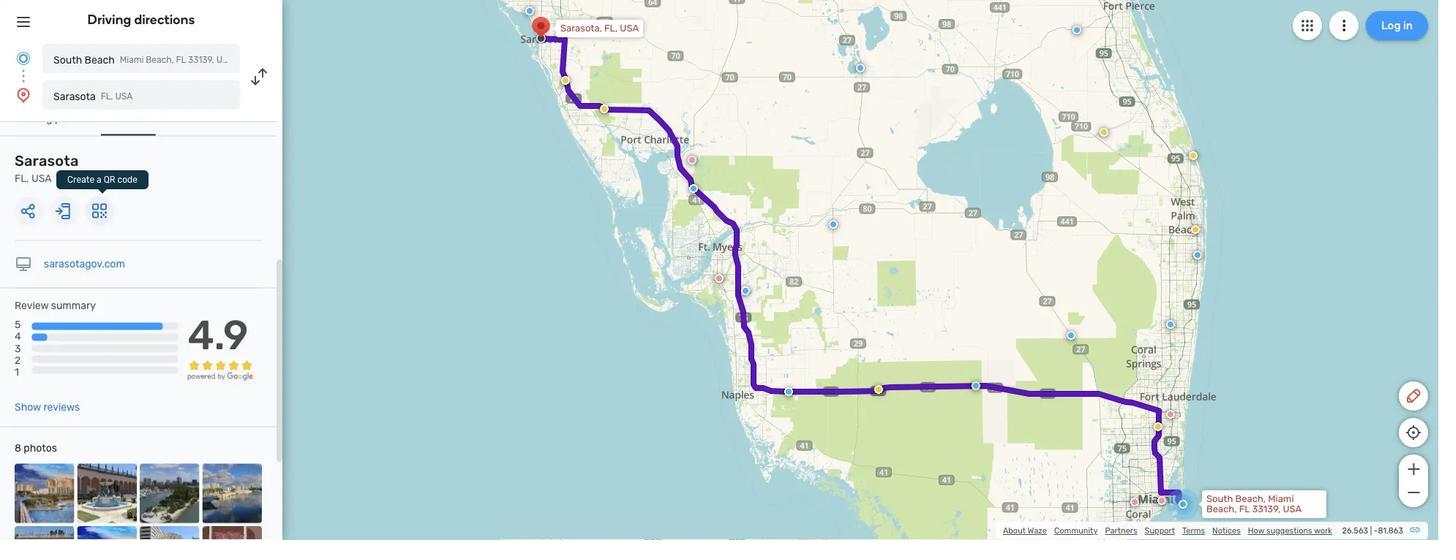Task type: describe. For each thing, give the bounding box(es) containing it.
2 horizontal spatial fl,
[[605, 23, 618, 34]]

image 4 of sarasota, sarasota image
[[202, 465, 262, 524]]

image 3 of sarasota, sarasota image
[[140, 465, 199, 524]]

1 vertical spatial road closed image
[[719, 274, 728, 283]]

0 vertical spatial sarasota
[[53, 90, 96, 102]]

starting
[[15, 112, 52, 124]]

destination
[[101, 112, 155, 124]]

image 1 of sarasota, sarasota image
[[15, 465, 74, 524]]

computer image
[[15, 256, 32, 273]]

driving directions
[[88, 12, 195, 27]]

partners link
[[1106, 527, 1138, 537]]

2 horizontal spatial police image
[[1167, 321, 1176, 329]]

link image
[[1410, 525, 1422, 537]]

location image
[[15, 86, 32, 104]]

sarasotagov.com
[[44, 258, 125, 270]]

1
[[15, 366, 19, 378]]

33139, for beach,
[[1253, 504, 1281, 516]]

show
[[15, 402, 41, 414]]

destination button
[[101, 112, 155, 136]]

suggestions
[[1267, 527, 1313, 537]]

1 vertical spatial fl,
[[101, 92, 113, 102]]

0 horizontal spatial police image
[[690, 184, 698, 193]]

0 vertical spatial sarasota fl, usa
[[53, 90, 133, 102]]

usa inside south beach, miami beach, fl 33139, usa
[[1284, 504, 1302, 516]]

south for beach,
[[1207, 494, 1234, 505]]

image 6 of sarasota, sarasota image
[[77, 527, 137, 541]]

how suggestions work link
[[1249, 527, 1333, 537]]

|
[[1371, 527, 1373, 537]]

miami for beach
[[120, 55, 144, 65]]

0 vertical spatial hazard image
[[1100, 128, 1109, 137]]

terms
[[1183, 527, 1206, 537]]

1 horizontal spatial police image
[[972, 382, 981, 391]]

community link
[[1055, 527, 1098, 537]]

image 2 of sarasota, sarasota image
[[77, 465, 137, 524]]

8
[[15, 443, 21, 455]]

about
[[1004, 527, 1026, 537]]

-
[[1375, 527, 1379, 537]]

show reviews
[[15, 402, 80, 414]]

reviews
[[43, 402, 80, 414]]

work
[[1315, 527, 1333, 537]]

community
[[1055, 527, 1098, 537]]

1 vertical spatial sarasota fl, usa
[[15, 153, 79, 185]]

about waze community partners support terms notices how suggestions work
[[1004, 527, 1333, 537]]

0 horizontal spatial road closed image
[[688, 156, 697, 165]]

qr
[[104, 175, 115, 185]]

2 vertical spatial road closed image
[[1127, 499, 1135, 508]]

a
[[97, 175, 102, 185]]

support
[[1145, 527, 1176, 537]]

beach
[[85, 54, 115, 66]]

beach, up "how"
[[1236, 494, 1266, 505]]

terms link
[[1183, 527, 1206, 537]]

4.9
[[188, 311, 249, 360]]

create a qr code
[[67, 175, 138, 185]]

notices link
[[1213, 527, 1241, 537]]



Task type: locate. For each thing, give the bounding box(es) containing it.
sarasota fl, usa down starting point button
[[15, 153, 79, 185]]

0 horizontal spatial south
[[53, 54, 82, 66]]

2
[[15, 355, 21, 367]]

sarasota, fl, usa
[[561, 23, 639, 34]]

south inside south beach, miami beach, fl 33139, usa
[[1207, 494, 1234, 505]]

sarasotagov.com link
[[44, 258, 125, 270]]

0 horizontal spatial hazard image
[[875, 386, 884, 395]]

0 horizontal spatial fl,
[[15, 173, 29, 185]]

sarasota up point
[[53, 90, 96, 102]]

notices
[[1213, 527, 1241, 537]]

1 vertical spatial 33139,
[[1253, 504, 1281, 516]]

1 vertical spatial sarasota
[[15, 153, 79, 170]]

police image
[[1073, 26, 1082, 34], [523, 35, 532, 44], [856, 64, 865, 72], [829, 220, 838, 229], [1127, 230, 1136, 239], [1194, 251, 1203, 260], [742, 287, 750, 296], [1067, 332, 1076, 340], [783, 388, 792, 397]]

summary
[[51, 300, 96, 312]]

miami for beach,
[[1269, 494, 1295, 505]]

directions
[[134, 12, 195, 27]]

1 horizontal spatial hazard image
[[1100, 128, 1109, 137]]

beach, for beach,
[[1207, 504, 1237, 516]]

photos
[[24, 443, 57, 455]]

1 horizontal spatial fl,
[[101, 92, 113, 102]]

fl inside south beach, miami beach, fl 33139, usa
[[1240, 504, 1250, 516]]

zoom out image
[[1405, 485, 1423, 502]]

sarasota,
[[561, 23, 602, 34]]

usa
[[620, 23, 639, 34], [216, 55, 234, 65], [115, 92, 133, 102], [31, 173, 52, 185], [1284, 504, 1302, 516]]

about waze link
[[1004, 527, 1047, 537]]

point
[[55, 112, 79, 124]]

1 vertical spatial south
[[1207, 494, 1234, 505]]

zoom in image
[[1405, 461, 1423, 479]]

0 horizontal spatial miami
[[120, 55, 144, 65]]

beach, down directions at the top left of the page
[[146, 55, 174, 65]]

5 4 3 2 1
[[15, 319, 21, 378]]

1 vertical spatial police image
[[1167, 321, 1176, 329]]

miami inside south beach, miami beach, fl 33139, usa
[[1269, 494, 1295, 505]]

beach, inside south beach miami beach, fl 33139, usa
[[146, 55, 174, 65]]

1 horizontal spatial miami
[[1269, 494, 1295, 505]]

5
[[15, 319, 21, 331]]

0 horizontal spatial 33139,
[[188, 55, 214, 65]]

2 vertical spatial hazard image
[[875, 386, 884, 395]]

support link
[[1145, 527, 1176, 537]]

1 horizontal spatial fl
[[1240, 504, 1250, 516]]

sarasota down starting point button
[[15, 153, 79, 170]]

south beach miami beach, fl 33139, usa
[[53, 54, 234, 66]]

hazard image
[[561, 76, 570, 85], [600, 105, 609, 113], [1192, 225, 1201, 234], [1151, 417, 1160, 426]]

2 horizontal spatial road closed image
[[1127, 499, 1135, 508]]

beach,
[[146, 55, 174, 65], [1236, 494, 1266, 505], [1207, 504, 1237, 516]]

fl,
[[605, 23, 618, 34], [101, 92, 113, 102], [15, 173, 29, 185]]

review
[[15, 300, 49, 312]]

fl for beach,
[[1240, 504, 1250, 516]]

0 vertical spatial 33139,
[[188, 55, 214, 65]]

partners
[[1106, 527, 1138, 537]]

review summary
[[15, 300, 96, 312]]

fl
[[176, 55, 186, 65], [1240, 504, 1250, 516]]

code
[[118, 175, 138, 185]]

south up notices link
[[1207, 494, 1234, 505]]

33139, inside south beach miami beach, fl 33139, usa
[[188, 55, 214, 65]]

fl, left create
[[15, 173, 29, 185]]

1 vertical spatial hazard image
[[1190, 152, 1198, 160]]

1 horizontal spatial south
[[1207, 494, 1234, 505]]

2 vertical spatial fl,
[[15, 173, 29, 185]]

miami
[[120, 55, 144, 65], [1269, 494, 1295, 505]]

26.563
[[1343, 527, 1369, 537]]

beach, up notices link
[[1207, 504, 1237, 516]]

hazard image
[[1100, 128, 1109, 137], [1190, 152, 1198, 160], [875, 386, 884, 395]]

pencil image
[[1405, 388, 1423, 406]]

fl, right sarasota, at the top
[[605, 23, 618, 34]]

how
[[1249, 527, 1265, 537]]

8 photos
[[15, 443, 57, 455]]

south
[[53, 54, 82, 66], [1207, 494, 1234, 505]]

0 vertical spatial fl
[[176, 55, 186, 65]]

33139, down directions at the top left of the page
[[188, 55, 214, 65]]

waze
[[1028, 527, 1047, 537]]

miami up suggestions
[[1269, 494, 1295, 505]]

south left beach
[[53, 54, 82, 66]]

33139,
[[188, 55, 214, 65], [1253, 504, 1281, 516]]

2 vertical spatial police image
[[972, 382, 981, 391]]

road closed image
[[533, 0, 542, 4], [733, 391, 742, 400], [1167, 411, 1176, 419], [1158, 497, 1167, 506]]

26.563 | -81.863
[[1343, 527, 1404, 537]]

33139, inside south beach, miami beach, fl 33139, usa
[[1253, 504, 1281, 516]]

0 vertical spatial fl,
[[605, 23, 618, 34]]

33139, up "how"
[[1253, 504, 1281, 516]]

1 vertical spatial fl
[[1240, 504, 1250, 516]]

police image
[[690, 184, 698, 193], [1167, 321, 1176, 329], [972, 382, 981, 391]]

image 8 of sarasota, sarasota image
[[202, 527, 262, 541]]

sarasota
[[53, 90, 96, 102], [15, 153, 79, 170]]

0 vertical spatial road closed image
[[688, 156, 697, 165]]

starting point button
[[15, 112, 79, 134]]

starting point
[[15, 112, 79, 124]]

2 horizontal spatial hazard image
[[1190, 152, 1198, 160]]

fl for beach
[[176, 55, 186, 65]]

road closed image
[[688, 156, 697, 165], [719, 274, 728, 283], [1127, 499, 1135, 508]]

fl, up destination
[[101, 92, 113, 102]]

miami right beach
[[120, 55, 144, 65]]

beach, for beach
[[146, 55, 174, 65]]

4
[[15, 331, 21, 343]]

sarasota fl, usa
[[53, 90, 133, 102], [15, 153, 79, 185]]

3
[[15, 343, 21, 355]]

0 horizontal spatial fl
[[176, 55, 186, 65]]

image 7 of sarasota, sarasota image
[[140, 527, 199, 541]]

fl down directions at the top left of the page
[[176, 55, 186, 65]]

image 5 of sarasota, sarasota image
[[15, 527, 74, 541]]

miami inside south beach miami beach, fl 33139, usa
[[120, 55, 144, 65]]

1 vertical spatial miami
[[1269, 494, 1295, 505]]

0 vertical spatial police image
[[690, 184, 698, 193]]

81.863
[[1379, 527, 1404, 537]]

create
[[67, 175, 95, 185]]

south beach, miami beach, fl 33139, usa
[[1207, 494, 1302, 516]]

driving
[[88, 12, 131, 27]]

0 vertical spatial miami
[[120, 55, 144, 65]]

fl inside south beach miami beach, fl 33139, usa
[[176, 55, 186, 65]]

0 vertical spatial south
[[53, 54, 82, 66]]

sarasota fl, usa up point
[[53, 90, 133, 102]]

1 horizontal spatial road closed image
[[719, 274, 728, 283]]

fl up "how"
[[1240, 504, 1250, 516]]

usa inside south beach miami beach, fl 33139, usa
[[216, 55, 234, 65]]

1 horizontal spatial 33139,
[[1253, 504, 1281, 516]]

south for beach
[[53, 54, 82, 66]]

33139, for beach
[[188, 55, 214, 65]]

current location image
[[15, 50, 32, 67]]



Task type: vqa. For each thing, say whether or not it's contained in the screenshot.
right I-
no



